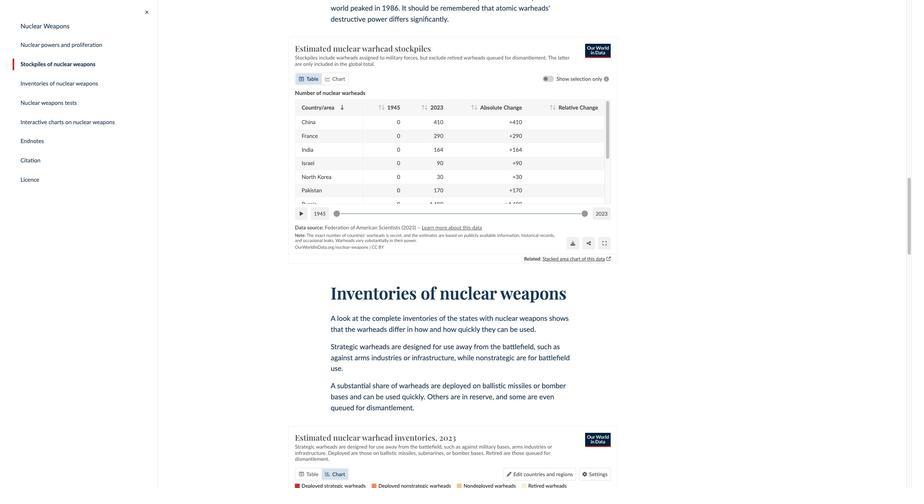 Task type: locate. For each thing, give the bounding box(es) containing it.
are down more
[[439, 233, 445, 238]]

on inside interactive charts on nuclear weapons link
[[65, 119, 72, 125]]

area
[[560, 256, 569, 262]]

0 vertical spatial against
[[331, 353, 353, 362]]

relative
[[559, 104, 579, 111]]

nuclear left weapons at the top of page
[[21, 22, 42, 30]]

a inside a look at the complete inventories of the states with nuclear weapons shows that the warheads differ in how and how quickly they can be used.
[[331, 314, 335, 323]]

or down estimated nuclear warhead inventories, 2023 link
[[447, 450, 451, 456]]

1 horizontal spatial as
[[553, 342, 560, 351]]

military right to
[[386, 55, 403, 61]]

arrow up long image
[[378, 105, 382, 110], [422, 105, 425, 110], [471, 105, 475, 110]]

for inside a substantial share of warheads are deployed on ballistic missiles or bomber bases and can be used quickly. others are in reserve, and some are even queued for dismantlement.
[[356, 404, 365, 412]]

1 vertical spatial away
[[386, 444, 397, 450]]

queued inside estimated nuclear warhead stockpiles stockpiles include warheads assigned to military forces, but exclude retired warheads queued for dismantlement. the latter are only included in the global total.
[[487, 55, 504, 61]]

0 horizontal spatial only
[[304, 61, 313, 67]]

warheads right 'include'
[[337, 55, 358, 61]]

warheads down differ
[[360, 342, 390, 351]]

0 vertical spatial such
[[537, 342, 552, 351]]

0 vertical spatial from
[[474, 342, 489, 351]]

strategic warheads are designed for use away from the battlefield, such as against arms industries or infrastructure, while nonstrategic are for battlefield use.
[[331, 342, 570, 373]]

1 horizontal spatial queued
[[487, 55, 504, 61]]

2 horizontal spatial arrow up long image
[[471, 105, 475, 110]]

in inside note: the exact number of countries' warheads is secret, and the estimates are based on publicly available information, historical records, and occasional leaks. warheads vary substantially in their power.
[[390, 238, 393, 243]]

chart right chart line icon
[[333, 76, 345, 82]]

those right bases,
[[512, 450, 525, 456]]

1 arrow down long image from the left
[[381, 105, 385, 110]]

on right based
[[458, 233, 463, 238]]

from up nonstrategic
[[474, 342, 489, 351]]

shows inside the this chart shows that the total number of stockpiled nuclear weapons in the world peaked in 1986. it should be remembered that atomic warheads' destructive power differs significantly.
[[363, 0, 383, 1]]

0 horizontal spatial strategic
[[295, 444, 315, 450]]

a inside a substantial share of warheads are deployed on ballistic missiles or bomber bases and can be used quickly. others are in reserve, and some are even queued for dismantlement.
[[331, 382, 335, 390]]

0 horizontal spatial arms
[[355, 353, 370, 362]]

1 vertical spatial dismantlement.
[[367, 404, 414, 412]]

1 change from the left
[[504, 104, 522, 111]]

use up the 'infrastructure,' on the bottom of page
[[443, 342, 454, 351]]

expand image
[[603, 241, 607, 246]]

1 vertical spatial as
[[456, 444, 461, 450]]

6 0 from the top
[[397, 187, 400, 194]]

on up reserve, at bottom
[[473, 382, 481, 390]]

0 horizontal spatial how
[[415, 325, 428, 334]]

2 nuclear from the top
[[21, 42, 40, 48]]

in down deployed
[[462, 393, 468, 401]]

nuclear up atomic at right top
[[495, 0, 517, 1]]

0 horizontal spatial be
[[376, 393, 384, 401]]

infrastructure.
[[295, 450, 327, 456]]

1 horizontal spatial how
[[443, 325, 456, 334]]

chart link down deployed
[[322, 469, 349, 480]]

2023
[[431, 104, 444, 111], [596, 211, 608, 217], [440, 432, 456, 443]]

from
[[474, 342, 489, 351], [399, 444, 409, 450]]

1986.
[[382, 3, 400, 12]]

chart right chart bar image
[[333, 471, 345, 478]]

inventories
[[21, 80, 48, 87], [331, 282, 417, 304]]

weapons inside a look at the complete inventories of the states with nuclear weapons shows that the warheads differ in how and how quickly they can be used.
[[520, 314, 547, 323]]

ballistic left missiles,
[[381, 450, 397, 456]]

dismantlement. inside estimated nuclear warhead inventories, 2023 strategic warheads are designed for use away from the battlefield, such as against military bases, arms industries or infrastructure. deployed are those on ballistic missiles, submarines, or bomber bases. retired are those queued for dismantlement.
[[295, 456, 330, 462]]

1 horizontal spatial from
[[474, 342, 489, 351]]

0 vertical spatial be
[[431, 3, 438, 12]]

1 vertical spatial that
[[482, 3, 494, 12]]

ballistic inside estimated nuclear warhead inventories, 2023 strategic warheads are designed for use away from the battlefield, such as against military bases, arms industries or infrastructure. deployed are those on ballistic missiles, submarines, or bomber bases. retired are those queued for dismantlement.
[[381, 450, 397, 456]]

warhead inside estimated nuclear warhead stockpiles stockpiles include warheads assigned to military forces, but exclude retired warheads queued for dismantlement. the latter are only included in the global total.
[[362, 43, 393, 54]]

number up 'significantly.'
[[427, 0, 451, 1]]

as inside strategic warheads are designed for use away from the battlefield, such as against arms industries or infrastructure, while nonstrategic are for battlefield use.
[[553, 342, 560, 351]]

3 arrow up long image from the left
[[471, 105, 475, 110]]

stockpiles of nuclear weapons
[[21, 61, 95, 68]]

inventories of nuclear weapons inside inventories of nuclear weapons link
[[21, 80, 98, 87]]

in
[[549, 0, 554, 1], [375, 3, 380, 12], [335, 61, 339, 67], [390, 238, 393, 243], [407, 325, 413, 334], [462, 393, 468, 401]]

0 for 90
[[397, 160, 400, 167]]

cc by link
[[372, 245, 384, 250]]

against down estimated nuclear warhead inventories, 2023 link
[[462, 444, 478, 450]]

shows
[[363, 0, 383, 1], [549, 314, 569, 323]]

2 a from the top
[[331, 382, 335, 390]]

significantly.
[[411, 14, 449, 23]]

are inside note: the exact number of countries' warheads is secret, and the estimates are based on publicly available information, historical records, and occasional leaks. warheads vary substantially in their power.
[[439, 233, 445, 238]]

be left used.
[[510, 325, 518, 334]]

only left included
[[304, 61, 313, 67]]

remembered
[[440, 3, 480, 12]]

4,489
[[430, 201, 444, 208]]

of up remembered
[[453, 0, 459, 1]]

1 horizontal spatial dismantlement.
[[367, 404, 414, 412]]

of right area
[[582, 256, 586, 262]]

1 horizontal spatial bomber
[[542, 382, 566, 390]]

france
[[302, 133, 318, 139]]

nuclear inside estimated nuclear warhead stockpiles stockpiles include warheads assigned to military forces, but exclude retired warheads queued for dismantlement. the latter are only included in the global total.
[[333, 43, 361, 54]]

1 vertical spatial nuclear
[[21, 42, 40, 48]]

such up battlefield
[[537, 342, 552, 351]]

are left even
[[528, 393, 538, 401]]

battlefield, inside estimated nuclear warhead inventories, 2023 strategic warheads are designed for use away from the battlefield, such as against military bases, arms industries or infrastructure. deployed are those on ballistic missiles, submarines, or bomber bases. retired are those queued for dismantlement.
[[419, 444, 443, 450]]

2 estimated from the top
[[295, 432, 331, 443]]

such inside estimated nuclear warhead inventories, 2023 strategic warheads are designed for use away from the battlefield, such as against military bases, arms industries or infrastructure. deployed are those on ballistic missiles, submarines, or bomber bases. retired are those queued for dismantlement.
[[444, 444, 455, 450]]

0 horizontal spatial 1945
[[314, 211, 326, 217]]

are
[[295, 61, 302, 67], [439, 233, 445, 238], [392, 342, 401, 351], [517, 353, 526, 362], [431, 382, 441, 390], [451, 393, 460, 401], [528, 393, 538, 401], [339, 444, 346, 450], [351, 450, 358, 456], [504, 450, 511, 456]]

0 horizontal spatial ballistic
[[381, 450, 397, 456]]

2 warhead from the top
[[362, 432, 393, 443]]

change up +410
[[504, 104, 522, 111]]

countries'
[[347, 233, 366, 238]]

in up power
[[375, 3, 380, 12]]

0 vertical spatial a
[[331, 314, 335, 323]]

nuclear weapons tests link
[[13, 97, 157, 109]]

estimated
[[295, 43, 331, 54], [295, 432, 331, 443]]

chart up the peaked
[[345, 0, 361, 1]]

number up leaks.
[[327, 233, 341, 238]]

arrow up long image for absolute change
[[471, 105, 475, 110]]

chart inside the this chart shows that the total number of stockpiled nuclear weapons in the world peaked in 1986. it should be remembered that atomic warheads' destructive power differs significantly.
[[345, 0, 361, 1]]

estimated up infrastructure.
[[295, 432, 331, 443]]

arms up substantial
[[355, 353, 370, 362]]

0 horizontal spatial dismantlement.
[[295, 456, 330, 462]]

charts
[[49, 119, 64, 125]]

related: stacked area chart of this data
[[524, 256, 605, 262]]

are up others
[[431, 382, 441, 390]]

1 horizontal spatial industries
[[524, 444, 546, 450]]

nuclear inside estimated nuclear warhead inventories, 2023 strategic warheads are designed for use away from the battlefield, such as against military bases, arms industries or infrastructure. deployed are those on ballistic missiles, submarines, or bomber bases. retired are those queued for dismantlement.
[[333, 432, 361, 443]]

+170
[[510, 187, 522, 194]]

are right the retired
[[504, 450, 511, 456]]

0 horizontal spatial shows
[[363, 0, 383, 1]]

2 arrow down long image from the left
[[553, 105, 556, 110]]

7 0 from the top
[[397, 201, 400, 208]]

1 horizontal spatial inventories
[[331, 282, 417, 304]]

2 0 from the top
[[397, 133, 400, 139]]

the inside estimated nuclear warhead stockpiles stockpiles include warheads assigned to military forces, but exclude retired warheads queued for dismantlement. the latter are only included in the global total.
[[340, 61, 348, 67]]

table link
[[296, 74, 322, 85], [296, 469, 322, 480]]

exclude
[[429, 55, 446, 61]]

estimated inside estimated nuclear warhead stockpiles stockpiles include warheads assigned to military forces, but exclude retired warheads queued for dismantlement. the latter are only included in the global total.
[[295, 43, 331, 54]]

2 table link from the top
[[296, 469, 322, 480]]

of right number
[[316, 90, 321, 96]]

chart line image
[[325, 77, 330, 82]]

nuclear inside inventories of nuclear weapons link
[[56, 80, 74, 87]]

ballistic
[[483, 382, 506, 390], [381, 450, 397, 456]]

only
[[304, 61, 313, 67], [593, 76, 603, 82]]

and left regions
[[547, 471, 555, 478]]

on inside note: the exact number of countries' warheads is secret, and the estimates are based on publicly available information, historical records, and occasional leaks. warheads vary substantially in their power.
[[458, 233, 463, 238]]

in right differ
[[407, 325, 413, 334]]

table link up number
[[296, 74, 322, 85]]

of inside note: the exact number of countries' warheads is secret, and the estimates are based on publicly available information, historical records, and occasional leaks. warheads vary substantially in their power.
[[342, 233, 346, 238]]

information,
[[497, 233, 521, 238]]

0 horizontal spatial from
[[399, 444, 409, 450]]

of up countries'
[[351, 225, 355, 231]]

number
[[427, 0, 451, 1], [327, 233, 341, 238]]

3 0 from the top
[[397, 146, 400, 153]]

is
[[386, 233, 389, 238]]

others
[[427, 393, 449, 401]]

1 vertical spatial table
[[307, 471, 319, 478]]

stockpiles down powers
[[21, 61, 46, 68]]

source:
[[307, 225, 324, 231]]

1 vertical spatial against
[[462, 444, 478, 450]]

learn
[[422, 225, 434, 231]]

0 horizontal spatial arrow down long image
[[381, 105, 385, 110]]

4 0 from the top
[[397, 160, 400, 167]]

1 vertical spatial a
[[331, 382, 335, 390]]

such down estimated nuclear warhead inventories, 2023 link
[[444, 444, 455, 450]]

warheads up substantially
[[367, 233, 385, 238]]

nonstrategic
[[476, 353, 515, 362]]

change for relative change
[[580, 104, 598, 111]]

1 horizontal spatial that
[[385, 0, 397, 1]]

1 vertical spatial warhead
[[362, 432, 393, 443]]

of inside a substantial share of warheads are deployed on ballistic missiles or bomber bases and can be used quickly. others are in reserve, and some are even queued for dismantlement.
[[391, 382, 398, 390]]

those right deployed
[[360, 450, 372, 456]]

the up occasional
[[307, 233, 314, 238]]

data
[[472, 225, 482, 231], [596, 256, 605, 262]]

0 vertical spatial as
[[553, 342, 560, 351]]

bomber up even
[[542, 382, 566, 390]]

1 horizontal spatial number
[[427, 0, 451, 1]]

weapons down related:
[[500, 282, 567, 304]]

against up use.
[[331, 353, 353, 362]]

0 vertical spatial ballistic
[[483, 382, 506, 390]]

0 horizontal spatial stockpiles
[[21, 61, 46, 68]]

nuclear
[[21, 22, 42, 30], [21, 42, 40, 48], [21, 99, 40, 106]]

weapons
[[43, 22, 69, 30]]

0 horizontal spatial away
[[386, 444, 397, 450]]

share nodes image
[[587, 241, 591, 246]]

warhead up to
[[362, 43, 393, 54]]

stockpiles inside estimated nuclear warhead stockpiles stockpiles include warheads assigned to military forces, but exclude retired warheads queued for dismantlement. the latter are only included in the global total.
[[295, 55, 318, 61]]

0 horizontal spatial queued
[[331, 404, 354, 412]]

can down share
[[363, 393, 374, 401]]

a for a substantial share of warheads are deployed on ballistic missiles or bomber bases and can be used quickly. others are in reserve, and some are even queued for dismantlement.
[[331, 382, 335, 390]]

on left missiles,
[[373, 450, 379, 456]]

a left look
[[331, 314, 335, 323]]

strategic up table icon
[[295, 444, 315, 450]]

0 vertical spatial table
[[307, 76, 319, 82]]

arrow up long image for 1945
[[378, 105, 382, 110]]

0 horizontal spatial this
[[463, 225, 471, 231]]

ballistic inside a substantial share of warheads are deployed on ballistic missiles or bomber bases and can be used quickly. others are in reserve, and some are even queued for dismantlement.
[[483, 382, 506, 390]]

exact
[[315, 233, 325, 238]]

0 vertical spatial estimated
[[295, 43, 331, 54]]

bomber inside a substantial share of warheads are deployed on ballistic missiles or bomber bases and can be used quickly. others are in reserve, and some are even queued for dismantlement.
[[542, 382, 566, 390]]

164
[[434, 146, 444, 153]]

battlefield, down inventories,
[[419, 444, 443, 450]]

data up publicly
[[472, 225, 482, 231]]

table link left chart bar image
[[296, 469, 322, 480]]

the
[[548, 55, 557, 61], [307, 233, 314, 238]]

nuclear up interactive
[[21, 99, 40, 106]]

2023 up 410
[[431, 104, 444, 111]]

interactive charts on nuclear weapons link
[[13, 117, 157, 128]]

0 horizontal spatial against
[[331, 353, 353, 362]]

for inside estimated nuclear warhead stockpiles stockpiles include warheads assigned to military forces, but exclude retired warheads queued for dismantlement. the latter are only included in the global total.
[[505, 55, 511, 61]]

table right table image
[[307, 76, 319, 82]]

0 vertical spatial designed
[[403, 342, 431, 351]]

1 horizontal spatial 1945
[[388, 104, 400, 111]]

0 horizontal spatial bomber
[[453, 450, 470, 456]]

2 vertical spatial nuclear
[[21, 99, 40, 106]]

some
[[509, 393, 526, 401]]

0 vertical spatial only
[[304, 61, 313, 67]]

nuclear up deployed
[[333, 432, 361, 443]]

battlefield, inside strategic warheads are designed for use away from the battlefield, such as against arms industries or infrastructure, while nonstrategic are for battlefield use.
[[503, 342, 535, 351]]

chart link up number of nuclear warheads
[[322, 74, 349, 85]]

0 horizontal spatial change
[[504, 104, 522, 111]]

1 horizontal spatial change
[[580, 104, 598, 111]]

industries inside estimated nuclear warhead inventories, 2023 strategic warheads are designed for use away from the battlefield, such as against military bases, arms industries or infrastructure. deployed are those on ballistic missiles, submarines, or bomber bases. retired are those queued for dismantlement.
[[524, 444, 546, 450]]

1 horizontal spatial arms
[[512, 444, 523, 450]]

weapons down stockpiles of nuclear weapons link
[[76, 80, 98, 87]]

strategic up use.
[[331, 342, 358, 351]]

0 vertical spatial number
[[427, 0, 451, 1]]

while
[[458, 353, 474, 362]]

1 arrow up long image from the left
[[378, 105, 382, 110]]

table
[[307, 76, 319, 82], [307, 471, 319, 478]]

stockpiled
[[461, 0, 493, 1]]

be down share
[[376, 393, 384, 401]]

1 horizontal spatial the
[[548, 55, 557, 61]]

dismantlement. down used
[[367, 404, 414, 412]]

nuclear inside the this chart shows that the total number of stockpiled nuclear weapons in the world peaked in 1986. it should be remembered that atomic warheads' destructive power differs significantly.
[[495, 0, 517, 1]]

that inside a look at the complete inventories of the states with nuclear weapons shows that the warheads differ in how and how quickly they can be used.
[[331, 325, 343, 334]]

estimated inside estimated nuclear warhead inventories, 2023 strategic warheads are designed for use away from the battlefield, such as against military bases, arms industries or infrastructure. deployed are those on ballistic missiles, submarines, or bomber bases. retired are those queued for dismantlement.
[[295, 432, 331, 443]]

0 horizontal spatial such
[[444, 444, 455, 450]]

use.
[[331, 364, 343, 373]]

dismantlement. inside estimated nuclear warhead stockpiles stockpiles include warheads assigned to military forces, but exclude retired warheads queued for dismantlement. the latter are only included in the global total.
[[513, 55, 547, 61]]

the inside note: the exact number of countries' warheads is secret, and the estimates are based on publicly available information, historical records, and occasional leaks. warheads vary substantially in their power.
[[307, 233, 314, 238]]

missiles
[[508, 382, 532, 390]]

0 horizontal spatial industries
[[371, 353, 402, 362]]

regions
[[557, 471, 573, 478]]

only right selection
[[593, 76, 603, 82]]

can
[[497, 325, 508, 334], [363, 393, 374, 401]]

2023 up submarines,
[[440, 432, 456, 443]]

away inside strategic warheads are designed for use away from the battlefield, such as against arms industries or infrastructure, while nonstrategic are for battlefield use.
[[456, 342, 472, 351]]

stacked
[[543, 256, 559, 262]]

table image
[[299, 472, 304, 477]]

queued
[[487, 55, 504, 61], [331, 404, 354, 412], [526, 450, 543, 456]]

1 horizontal spatial ballistic
[[483, 382, 506, 390]]

use inside estimated nuclear warhead inventories, 2023 strategic warheads are designed for use away from the battlefield, such as against military bases, arms industries or infrastructure. deployed are those on ballistic missiles, submarines, or bomber bases. retired are those queued for dismantlement.
[[377, 444, 384, 450]]

1 vertical spatial inventories of nuclear weapons
[[331, 282, 567, 304]]

1 vertical spatial can
[[363, 393, 374, 401]]

1 warhead from the top
[[362, 43, 393, 54]]

battlefield, down used.
[[503, 342, 535, 351]]

the inside note: the exact number of countries' warheads is secret, and the estimates are based on publicly available information, historical records, and occasional leaks. warheads vary substantially in their power.
[[412, 233, 418, 238]]

estimated for estimated nuclear warhead stockpiles
[[295, 43, 331, 54]]

strategic inside estimated nuclear warhead inventories, 2023 strategic warheads are designed for use away from the battlefield, such as against military bases, arms industries or infrastructure. deployed are those on ballistic missiles, submarines, or bomber bases. retired are those queued for dismantlement.
[[295, 444, 315, 450]]

nuclear up the states
[[440, 282, 497, 304]]

2 vertical spatial that
[[331, 325, 343, 334]]

show selection only
[[557, 76, 603, 82]]

up right from square image
[[607, 257, 611, 261]]

nuclear for nuclear weapons
[[21, 22, 42, 30]]

1 vertical spatial be
[[510, 325, 518, 334]]

3 nuclear from the top
[[21, 99, 40, 106]]

weapons left the tests
[[41, 99, 63, 106]]

5 0 from the top
[[397, 174, 400, 180]]

that down look
[[331, 325, 343, 334]]

the inside strategic warheads are designed for use away from the battlefield, such as against arms industries or infrastructure, while nonstrategic are for battlefield use.
[[491, 342, 501, 351]]

arrow up long image
[[550, 105, 553, 110]]

as inside estimated nuclear warhead inventories, 2023 strategic warheads are designed for use away from the battlefield, such as against military bases, arms industries or infrastructure. deployed are those on ballistic missiles, submarines, or bomber bases. retired are those queued for dismantlement.
[[456, 444, 461, 450]]

0 vertical spatial industries
[[371, 353, 402, 362]]

industries up the countries
[[524, 444, 546, 450]]

0 vertical spatial away
[[456, 342, 472, 351]]

absolute change
[[481, 104, 522, 111]]

of
[[453, 0, 459, 1], [47, 61, 52, 68], [50, 80, 55, 87], [316, 90, 321, 96], [351, 225, 355, 231], [342, 233, 346, 238], [582, 256, 586, 262], [421, 282, 436, 304], [439, 314, 446, 323], [391, 382, 398, 390]]

away up while on the right bottom
[[456, 342, 472, 351]]

1 vertical spatial queued
[[331, 404, 354, 412]]

2 horizontal spatial arrow down long image
[[474, 105, 478, 110]]

0 horizontal spatial as
[[456, 444, 461, 450]]

nuclear
[[495, 0, 517, 1], [333, 43, 361, 54], [54, 61, 72, 68], [56, 80, 74, 87], [323, 90, 341, 96], [73, 119, 91, 125], [440, 282, 497, 304], [495, 314, 518, 323], [333, 432, 361, 443]]

federation
[[325, 225, 349, 231]]

stockpiles
[[295, 55, 318, 61], [21, 61, 46, 68]]

on inside a substantial share of warheads are deployed on ballistic missiles or bomber bases and can be used quickly. others are in reserve, and some are even queued for dismantlement.
[[473, 382, 481, 390]]

and
[[61, 42, 70, 48], [404, 233, 411, 238], [295, 238, 302, 243], [430, 325, 441, 334], [350, 393, 361, 401], [496, 393, 508, 401], [547, 471, 555, 478]]

2 arrow up long image from the left
[[422, 105, 425, 110]]

290
[[434, 133, 444, 139]]

1 estimated from the top
[[295, 43, 331, 54]]

1 a from the top
[[331, 314, 335, 323]]

2 arrow down long image from the left
[[425, 105, 428, 110]]

share
[[373, 382, 389, 390]]

0
[[397, 119, 400, 126], [397, 133, 400, 139], [397, 146, 400, 153], [397, 160, 400, 167], [397, 174, 400, 180], [397, 187, 400, 194], [397, 201, 400, 208]]

ourworldindata.org/nuclear-weapons link
[[295, 245, 369, 250]]

0 for 170
[[397, 187, 400, 194]]

warhead inside estimated nuclear warhead inventories, 2023 strategic warheads are designed for use away from the battlefield, such as against military bases, arms industries or infrastructure. deployed are those on ballistic missiles, submarines, or bomber bases. retired are those queued for dismantlement.
[[362, 432, 393, 443]]

and down note:
[[295, 238, 302, 243]]

are up table image
[[295, 61, 302, 67]]

1 table from the top
[[307, 76, 319, 82]]

arms inside estimated nuclear warhead inventories, 2023 strategic warheads are designed for use away from the battlefield, such as against military bases, arms industries or infrastructure. deployed are those on ballistic missiles, submarines, or bomber bases. retired are those queued for dismantlement.
[[512, 444, 523, 450]]

warheads down the complete
[[357, 325, 387, 334]]

0 horizontal spatial inventories
[[21, 80, 48, 87]]

on inside estimated nuclear warhead inventories, 2023 strategic warheads are designed for use away from the battlefield, such as against military bases, arms industries or infrastructure. deployed are those on ballistic missiles, submarines, or bomber bases. retired are those queued for dismantlement.
[[373, 450, 379, 456]]

chart bar image
[[325, 472, 330, 477]]

total.
[[364, 61, 375, 67]]

industries up share
[[371, 353, 402, 362]]

0 horizontal spatial number
[[327, 233, 341, 238]]

inventories up the complete
[[331, 282, 417, 304]]

2 change from the left
[[580, 104, 598, 111]]

warheads inside strategic warheads are designed for use away from the battlefield, such as against arms industries or infrastructure, while nonstrategic are for battlefield use.
[[360, 342, 390, 351]]

in right included
[[335, 61, 339, 67]]

in down secret,
[[390, 238, 393, 243]]

1 nuclear from the top
[[21, 22, 42, 30]]

0 for 164
[[397, 146, 400, 153]]

0 for 290
[[397, 133, 400, 139]]

nuclear inside stockpiles of nuclear weapons link
[[54, 61, 72, 68]]

1 vertical spatial use
[[377, 444, 384, 450]]

1 vertical spatial chart link
[[322, 469, 349, 480]]

endnotes
[[21, 138, 44, 145]]

1 horizontal spatial data
[[596, 256, 605, 262]]

0 vertical spatial battlefield,
[[503, 342, 535, 351]]

shows inside a look at the complete inventories of the states with nuclear weapons shows that the warheads differ in how and how quickly they can be used.
[[549, 314, 569, 323]]

0 vertical spatial use
[[443, 342, 454, 351]]

1 vertical spatial arms
[[512, 444, 523, 450]]

table right table icon
[[307, 471, 319, 478]]

nuclear weapons tests
[[21, 99, 77, 106]]

0 horizontal spatial arrow up long image
[[378, 105, 382, 110]]

arms right bases,
[[512, 444, 523, 450]]

as down estimated nuclear warhead inventories, 2023 link
[[456, 444, 461, 450]]

1 vertical spatial estimated
[[295, 432, 331, 443]]

warhead for stockpiles
[[362, 43, 393, 54]]

be up 'significantly.'
[[431, 3, 438, 12]]

a
[[331, 314, 335, 323], [331, 382, 335, 390]]

0 horizontal spatial designed
[[347, 444, 368, 450]]

1 horizontal spatial this
[[587, 256, 595, 262]]

complete
[[372, 314, 401, 323]]

on right charts
[[65, 119, 72, 125]]

dismantlement.
[[513, 55, 547, 61], [367, 404, 414, 412], [295, 456, 330, 462]]

nuclear inside a look at the complete inventories of the states with nuclear weapons shows that the warheads differ in how and how quickly they can be used.
[[495, 314, 518, 323]]

deployed
[[442, 382, 471, 390]]

3 arrow down long image from the left
[[474, 105, 478, 110]]

2 table from the top
[[307, 471, 319, 478]]

nuclear up global
[[333, 43, 361, 54]]

ourworldindata.org/nuclear-weapons | cc by
[[295, 245, 384, 250]]

tests
[[65, 99, 77, 106]]

this down share nodes 'image'
[[587, 256, 595, 262]]

1945
[[388, 104, 400, 111], [314, 211, 326, 217]]

should
[[408, 3, 429, 12]]

0 vertical spatial dismantlement.
[[513, 55, 547, 61]]

a up "bases"
[[331, 382, 335, 390]]

1 horizontal spatial arrow up long image
[[422, 105, 425, 110]]

0 horizontal spatial that
[[331, 325, 343, 334]]

arms
[[355, 353, 370, 362], [512, 444, 523, 450]]

be inside a substantial share of warheads are deployed on ballistic missiles or bomber bases and can be used quickly. others are in reserve, and some are even queued for dismantlement.
[[376, 393, 384, 401]]

from down inventories,
[[399, 444, 409, 450]]

1 horizontal spatial strategic
[[331, 342, 358, 351]]

0 vertical spatial warhead
[[362, 43, 393, 54]]

ourworldindata.org/nuclear-
[[295, 245, 352, 250]]

a for a look at the complete inventories of the states with nuclear weapons shows that the warheads differ in how and how quickly they can be used.
[[331, 314, 335, 323]]

0 vertical spatial shows
[[363, 0, 383, 1]]

warheads up chart bar image
[[316, 444, 338, 450]]

weapons
[[519, 0, 547, 1], [73, 61, 95, 68], [76, 80, 98, 87], [41, 99, 63, 106], [93, 119, 115, 125], [352, 245, 369, 250], [500, 282, 567, 304], [520, 314, 547, 323]]

are right infrastructure.
[[339, 444, 346, 450]]

against inside estimated nuclear warhead inventories, 2023 strategic warheads are designed for use away from the battlefield, such as against military bases, arms industries or infrastructure. deployed are those on ballistic missiles, submarines, or bomber bases. retired are those queued for dismantlement.
[[462, 444, 478, 450]]

licence
[[21, 176, 39, 183]]

and down inventories
[[430, 325, 441, 334]]

0 horizontal spatial use
[[377, 444, 384, 450]]

and inside a look at the complete inventories of the states with nuclear weapons shows that the warheads differ in how and how quickly they can be used.
[[430, 325, 441, 334]]

1 0 from the top
[[397, 119, 400, 126]]

0 vertical spatial nuclear
[[21, 22, 42, 30]]

1 vertical spatial the
[[307, 233, 314, 238]]

arrow down long image
[[381, 105, 385, 110], [553, 105, 556, 110]]

as up battlefield
[[553, 342, 560, 351]]

1 horizontal spatial can
[[497, 325, 508, 334]]

of up used
[[391, 382, 398, 390]]

1 vertical spatial only
[[593, 76, 603, 82]]

arrow down long image for absolute change
[[474, 105, 478, 110]]

1 horizontal spatial battlefield,
[[503, 342, 535, 351]]

arrow down long image
[[341, 105, 344, 110], [425, 105, 428, 110], [474, 105, 478, 110]]

1 vertical spatial number
[[327, 233, 341, 238]]

table for table icon
[[307, 471, 319, 478]]



Task type: describe. For each thing, give the bounding box(es) containing it.
be inside the this chart shows that the total number of stockpiled nuclear weapons in the world peaked in 1986. it should be remembered that atomic warheads' destructive power differs significantly.
[[431, 3, 438, 12]]

forces,
[[404, 55, 419, 61]]

warheads down global
[[342, 90, 366, 96]]

only inside estimated nuclear warhead stockpiles stockpiles include warheads assigned to military forces, but exclude retired warheads queued for dismantlement. the latter are only included in the global total.
[[304, 61, 313, 67]]

north
[[302, 174, 316, 180]]

cc
[[372, 245, 378, 250]]

a substantial share of warheads are deployed on ballistic missiles or bomber bases and can be used quickly. others are in reserve, and some are even queued for dismantlement.
[[331, 382, 566, 412]]

warheads inside estimated nuclear warhead inventories, 2023 strategic warheads are designed for use away from the battlefield, such as against military bases, arms industries or infrastructure. deployed are those on ballistic missiles, submarines, or bomber bases. retired are those queued for dismantlement.
[[316, 444, 338, 450]]

infrastructure,
[[412, 353, 456, 362]]

dismantlement. inside a substantial share of warheads are deployed on ballistic missiles or bomber bases and can be used quickly. others are in reserve, and some are even queued for dismantlement.
[[367, 404, 414, 412]]

in inside a look at the complete inventories of the states with nuclear weapons shows that the warheads differ in how and how quickly they can be used.
[[407, 325, 413, 334]]

a look at the complete inventories of the states with nuclear weapons shows that the warheads differ in how and how quickly they can be used.
[[331, 314, 569, 334]]

quickly.
[[402, 393, 425, 401]]

in inside estimated nuclear warhead stockpiles stockpiles include warheads assigned to military forces, but exclude retired warheads queued for dismantlement. the latter are only included in the global total.
[[335, 61, 339, 67]]

1 vertical spatial data
[[596, 256, 605, 262]]

publicly
[[464, 233, 479, 238]]

estimated nuclear warhead inventories, 2023 strategic warheads are designed for use away from the battlefield, such as against military bases, arms industries or infrastructure. deployed are those on ballistic missiles, submarines, or bomber bases. retired are those queued for dismantlement.
[[295, 432, 552, 462]]

and left some
[[496, 393, 508, 401]]

interactive charts on nuclear weapons
[[21, 119, 115, 125]]

warheads'
[[519, 3, 550, 12]]

–
[[418, 225, 421, 231]]

selection
[[571, 76, 591, 82]]

this chart shows that the total number of stockpiled nuclear weapons in the world peaked in 1986. it should be remembered that atomic warheads' destructive power differs significantly.
[[331, 0, 566, 23]]

weapons down vary
[[352, 245, 369, 250]]

are down differ
[[392, 342, 401, 351]]

they
[[482, 325, 496, 334]]

1 vertical spatial 2023
[[596, 211, 608, 217]]

410
[[434, 119, 444, 126]]

nuclear powers and proliferation link
[[13, 40, 157, 51]]

the inside estimated nuclear warhead inventories, 2023 strategic warheads are designed for use away from the battlefield, such as against military bases, arms industries or infrastructure. deployed are those on ballistic missiles, submarines, or bomber bases. retired are those queued for dismantlement.
[[411, 444, 418, 450]]

bases,
[[497, 444, 511, 450]]

use inside strategic warheads are designed for use away from the battlefield, such as against arms industries or infrastructure, while nonstrategic are for battlefield use.
[[443, 342, 454, 351]]

are right nonstrategic
[[517, 353, 526, 362]]

pakistan
[[302, 187, 322, 194]]

2 how from the left
[[443, 325, 456, 334]]

1 table link from the top
[[296, 74, 322, 85]]

0 for 4,489
[[397, 201, 400, 208]]

+290
[[510, 133, 522, 139]]

warheads right retired
[[464, 55, 486, 61]]

can inside a substantial share of warheads are deployed on ballistic missiles or bomber bases and can be used quickly. others are in reserve, and some are even queued for dismantlement.
[[363, 393, 374, 401]]

note:
[[295, 233, 306, 238]]

of up nuclear weapons tests
[[50, 80, 55, 87]]

their
[[394, 238, 403, 243]]

and down substantial
[[350, 393, 361, 401]]

of down powers
[[47, 61, 52, 68]]

based
[[446, 233, 457, 238]]

or inside a substantial share of warheads are deployed on ballistic missiles or bomber bases and can be used quickly. others are in reserve, and some are even queued for dismantlement.
[[534, 382, 540, 390]]

nuclear down chart line icon
[[323, 90, 341, 96]]

military inside estimated nuclear warhead stockpiles stockpiles include warheads assigned to military forces, but exclude retired warheads queued for dismantlement. the latter are only included in the global total.
[[386, 55, 403, 61]]

nuclear weapons link
[[13, 21, 157, 32]]

chart right area
[[570, 256, 581, 262]]

occasional
[[303, 238, 323, 243]]

arms inside strategic warheads are designed for use away from the battlefield, such as against arms industries or infrastructure, while nonstrategic are for battlefield use.
[[355, 353, 370, 362]]

of inside the this chart shows that the total number of stockpiled nuclear weapons in the world peaked in 1986. it should be remembered that atomic warheads' destructive power differs significantly.
[[453, 0, 459, 1]]

0 vertical spatial inventories
[[21, 80, 48, 87]]

atomic
[[496, 3, 517, 12]]

2023 inside estimated nuclear warhead inventories, 2023 strategic warheads are designed for use away from the battlefield, such as against military bases, arms industries or infrastructure. deployed are those on ballistic missiles, submarines, or bomber bases. retired are those queued for dismantlement.
[[440, 432, 456, 443]]

1 vertical spatial 1945
[[314, 211, 326, 217]]

vary
[[356, 238, 364, 243]]

2 those from the left
[[512, 450, 525, 456]]

warheads inside note: the exact number of countries' warheads is secret, and the estimates are based on publicly available information, historical records, and occasional leaks. warheads vary substantially in their power.
[[367, 233, 385, 238]]

designed inside strategic warheads are designed for use away from the battlefield, such as against arms industries or infrastructure, while nonstrategic are for battlefield use.
[[403, 342, 431, 351]]

data
[[295, 225, 306, 231]]

related:
[[524, 256, 542, 262]]

1 vertical spatial inventories
[[331, 282, 417, 304]]

2 horizontal spatial that
[[482, 3, 494, 12]]

queued inside a substantial share of warheads are deployed on ballistic missiles or bomber bases and can be used quickly. others are in reserve, and some are even queued for dismantlement.
[[331, 404, 354, 412]]

queued inside estimated nuclear warhead inventories, 2023 strategic warheads are designed for use away from the battlefield, such as against military bases, arms industries or infrastructure. deployed are those on ballistic missiles, submarines, or bomber bases. retired are those queued for dismantlement.
[[526, 450, 543, 456]]

estimated nuclear warhead inventories, 2023 link
[[295, 432, 611, 443]]

historical
[[522, 233, 539, 238]]

the inside estimated nuclear warhead stockpiles stockpiles include warheads assigned to military forces, but exclude retired warheads queued for dismantlement. the latter are only included in the global total.
[[548, 55, 557, 61]]

or up edit countries and regions
[[548, 444, 552, 450]]

look
[[337, 314, 351, 323]]

play image
[[300, 212, 303, 216]]

endnotes link
[[13, 136, 157, 147]]

away inside estimated nuclear warhead inventories, 2023 strategic warheads are designed for use away from the battlefield, such as against military bases, arms industries or infrastructure. deployed are those on ballistic missiles, submarines, or bomber bases. retired are those queued for dismantlement.
[[386, 444, 397, 450]]

0 vertical spatial data
[[472, 225, 482, 231]]

states
[[459, 314, 478, 323]]

0 vertical spatial 1945
[[388, 104, 400, 111]]

in up warheads'
[[549, 0, 554, 1]]

power.
[[404, 238, 417, 243]]

differs
[[389, 14, 409, 23]]

of inside a look at the complete inventories of the states with nuclear weapons shows that the warheads differ in how and how quickly they can be used.
[[439, 314, 446, 323]]

licence link
[[13, 174, 157, 186]]

0 vertical spatial this
[[463, 225, 471, 231]]

include
[[319, 55, 335, 61]]

be inside a look at the complete inventories of the states with nuclear weapons shows that the warheads differ in how and how quickly they can be used.
[[510, 325, 518, 334]]

number of nuclear warheads
[[295, 90, 366, 96]]

0 for 30
[[397, 174, 400, 180]]

warhead for inventories,
[[362, 432, 393, 443]]

records,
[[540, 233, 555, 238]]

industries inside strategic warheads are designed for use away from the battlefield, such as against arms industries or infrastructure, while nonstrategic are for battlefield use.
[[371, 353, 402, 362]]

circle info image
[[603, 77, 611, 82]]

by
[[379, 245, 384, 250]]

0 vertical spatial 2023
[[431, 104, 444, 111]]

table for table image
[[307, 76, 319, 82]]

world
[[331, 3, 349, 12]]

weapons down nuclear powers and proliferation link
[[73, 61, 95, 68]]

inventories,
[[395, 432, 438, 443]]

1 arrow down long image from the left
[[341, 105, 344, 110]]

warheads inside a substantial share of warheads are deployed on ballistic missiles or bomber bases and can be used quickly. others are in reserve, and some are even queued for dismantlement.
[[399, 382, 429, 390]]

global
[[349, 61, 362, 67]]

in inside a substantial share of warheads are deployed on ballistic missiles or bomber bases and can be used quickly. others are in reserve, and some are even queued for dismantlement.
[[462, 393, 468, 401]]

estimates
[[419, 233, 438, 238]]

interactive
[[21, 119, 47, 125]]

of up inventories
[[421, 282, 436, 304]]

warheads inside a look at the complete inventories of the states with nuclear weapons shows that the warheads differ in how and how quickly they can be used.
[[357, 325, 387, 334]]

substantial
[[337, 382, 371, 390]]

strategic inside strategic warheads are designed for use away from the battlefield, such as against arms industries or infrastructure, while nonstrategic are for battlefield use.
[[331, 342, 358, 351]]

arrow down long image for relative change
[[553, 105, 556, 110]]

170
[[434, 187, 444, 194]]

israel
[[302, 160, 315, 167]]

and right powers
[[61, 42, 70, 48]]

1 chart link from the top
[[322, 74, 349, 85]]

against inside strategic warheads are designed for use away from the battlefield, such as against arms industries or infrastructure, while nonstrategic are for battlefield use.
[[331, 353, 353, 362]]

arrow down long image for 2023
[[425, 105, 428, 110]]

change for absolute change
[[504, 104, 522, 111]]

stacked area chart of this data link
[[543, 256, 605, 262]]

are right deployed
[[351, 450, 358, 456]]

from inside strategic warheads are designed for use away from the battlefield, such as against arms industries or infrastructure, while nonstrategic are for battlefield use.
[[474, 342, 489, 351]]

gear image
[[583, 472, 587, 477]]

1 those from the left
[[360, 450, 372, 456]]

and up power.
[[404, 233, 411, 238]]

settings button
[[580, 468, 611, 481]]

settings
[[589, 471, 608, 478]]

download image
[[571, 241, 576, 246]]

north korea
[[302, 174, 332, 180]]

|
[[370, 245, 371, 250]]

nuclear inside interactive charts on nuclear weapons link
[[73, 119, 91, 125]]

stockpiles
[[395, 43, 431, 54]]

assigned
[[360, 55, 379, 61]]

destructive
[[331, 14, 366, 23]]

from inside estimated nuclear warhead inventories, 2023 strategic warheads are designed for use away from the battlefield, such as against military bases, arms industries or infrastructure. deployed are those on ballistic missiles, submarines, or bomber bases. retired are those queued for dismantlement.
[[399, 444, 409, 450]]

show
[[557, 76, 569, 82]]

nuclear weapons
[[21, 22, 69, 30]]

nuclear for nuclear powers and proliferation
[[21, 42, 40, 48]]

power
[[368, 14, 387, 23]]

warheads
[[336, 238, 355, 243]]

substantially
[[365, 238, 389, 243]]

such inside strategic warheads are designed for use away from the battlefield, such as against arms industries or infrastructure, while nonstrategic are for battlefield use.
[[537, 342, 552, 351]]

arrow up long image for 2023
[[422, 105, 425, 110]]

estimated for estimated nuclear warhead inventories, 2023
[[295, 432, 331, 443]]

1 vertical spatial this
[[587, 256, 595, 262]]

military inside estimated nuclear warhead inventories, 2023 strategic warheads are designed for use away from the battlefield, such as against military bases, arms industries or infrastructure. deployed are those on ballistic missiles, submarines, or bomber bases. retired are those queued for dismantlement.
[[479, 444, 496, 450]]

can inside a look at the complete inventories of the states with nuclear weapons shows that the warheads differ in how and how quickly they can be used.
[[497, 325, 508, 334]]

close table of contents image
[[145, 10, 149, 15]]

country/area
[[302, 104, 335, 111]]

2 chart link from the top
[[322, 469, 349, 480]]

but
[[420, 55, 428, 61]]

at
[[352, 314, 358, 323]]

0 for 410
[[397, 119, 400, 126]]

stockpiles of nuclear weapons link
[[13, 59, 157, 70]]

1 horizontal spatial only
[[593, 76, 603, 82]]

table image
[[299, 77, 304, 82]]

inventories of nuclear weapons link
[[13, 78, 157, 90]]

bomber inside estimated nuclear warhead inventories, 2023 strategic warheads are designed for use away from the battlefield, such as against military bases, arms industries or infrastructure. deployed are those on ballistic missiles, submarines, or bomber bases. retired are those queued for dismantlement.
[[453, 450, 470, 456]]

weapons down nuclear weapons tests link
[[93, 119, 115, 125]]

learn more about this data link
[[422, 225, 482, 231]]

this
[[331, 0, 344, 1]]

deployed
[[328, 450, 350, 456]]

arrow down long image for 1945
[[381, 105, 385, 110]]

are inside estimated nuclear warhead stockpiles stockpiles include warheads assigned to military forces, but exclude retired warheads queued for dismantlement. the latter are only included in the global total.
[[295, 61, 302, 67]]

china
[[302, 119, 316, 126]]

30
[[437, 174, 444, 180]]

differ
[[389, 325, 405, 334]]

number inside note: the exact number of countries' warheads is secret, and the estimates are based on publicly available information, historical records, and occasional leaks. warheads vary substantially in their power.
[[327, 233, 341, 238]]

1 how from the left
[[415, 325, 428, 334]]

or inside strategic warheads are designed for use away from the battlefield, such as against arms industries or infrastructure, while nonstrategic are for battlefield use.
[[404, 353, 410, 362]]

pencil image
[[507, 472, 512, 477]]

reserve,
[[470, 393, 494, 401]]

number
[[295, 90, 315, 96]]

nuclear for nuclear weapons tests
[[21, 99, 40, 106]]

note: the exact number of countries' warheads is secret, and the estimates are based on publicly available information, historical records, and occasional leaks. warheads vary substantially in their power.
[[295, 233, 555, 243]]

are down deployed
[[451, 393, 460, 401]]

designed inside estimated nuclear warhead inventories, 2023 strategic warheads are designed for use away from the battlefield, such as against military bases, arms industries or infrastructure. deployed are those on ballistic missiles, submarines, or bomber bases. retired are those queued for dismantlement.
[[347, 444, 368, 450]]

number inside the this chart shows that the total number of stockpiled nuclear weapons in the world peaked in 1986. it should be remembered that atomic warheads' destructive power differs significantly.
[[427, 0, 451, 1]]

weapons inside the this chart shows that the total number of stockpiled nuclear weapons in the world peaked in 1986. it should be remembered that atomic warheads' destructive power differs significantly.
[[519, 0, 547, 1]]



Task type: vqa. For each thing, say whether or not it's contained in the screenshot.
21,571 t
no



